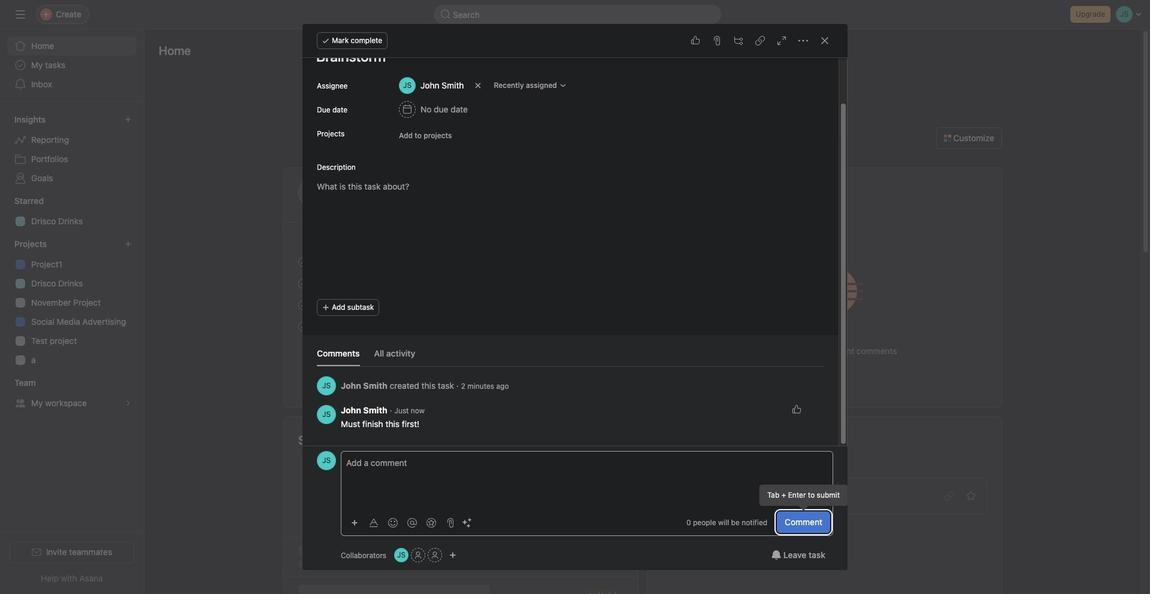 Task type: vqa. For each thing, say whether or not it's contained in the screenshot.
the Global element
yes



Task type: locate. For each thing, give the bounding box(es) containing it.
at mention image
[[407, 518, 417, 528]]

2 mark complete image from the top
[[296, 320, 310, 334]]

add subtask image
[[734, 36, 743, 46]]

js image
[[322, 406, 331, 425], [322, 452, 331, 471]]

1 mark complete image from the top
[[296, 255, 310, 270]]

2 js image from the top
[[322, 452, 331, 471]]

0 vertical spatial mark complete image
[[296, 255, 310, 270]]

2 mark complete image from the top
[[296, 298, 310, 313]]

1 vertical spatial js image
[[322, 452, 331, 471]]

main content inside brainstorm dialog
[[302, 9, 839, 446]]

0 likes. click to like this task image
[[691, 36, 700, 46]]

1 vertical spatial mark complete image
[[296, 320, 310, 334]]

0 vertical spatial mark complete image
[[296, 277, 310, 291]]

tab list
[[317, 347, 824, 367]]

Mark complete checkbox
[[296, 277, 310, 291], [296, 298, 310, 313], [296, 320, 310, 334]]

list item
[[284, 316, 638, 338]]

js image
[[322, 377, 331, 396], [397, 549, 406, 563]]

mark complete image
[[296, 255, 310, 270], [296, 298, 310, 313]]

0 vertical spatial mark complete checkbox
[[296, 277, 310, 291]]

copy form link image
[[945, 492, 954, 501]]

1 horizontal spatial js image
[[397, 549, 406, 563]]

1 vertical spatial mark complete image
[[296, 298, 310, 313]]

brainstorm dialog
[[302, 9, 848, 571]]

add or remove collaborators image
[[449, 552, 456, 559]]

0 vertical spatial js image
[[322, 377, 331, 396]]

toolbar
[[346, 514, 476, 532]]

1 vertical spatial mark complete checkbox
[[296, 298, 310, 313]]

mark complete image
[[296, 277, 310, 291], [296, 320, 310, 334]]

2 vertical spatial mark complete checkbox
[[296, 320, 310, 334]]

more actions for this task image
[[798, 36, 808, 46]]

tooltip
[[760, 486, 847, 510]]

Mark complete checkbox
[[296, 255, 310, 270]]

1 vertical spatial js image
[[397, 549, 406, 563]]

attachments: add a file to this task, brainstorm image
[[712, 36, 722, 46]]

toolbar inside brainstorm dialog
[[346, 514, 476, 532]]

main content
[[302, 9, 839, 446]]

remove assignee image
[[474, 82, 481, 89]]

add to favorites image
[[966, 492, 976, 501]]

0 vertical spatial js image
[[322, 406, 331, 425]]



Task type: describe. For each thing, give the bounding box(es) containing it.
2 mark complete checkbox from the top
[[296, 298, 310, 313]]

1 mark complete image from the top
[[296, 277, 310, 291]]

ai assist options (upgrade) image
[[462, 518, 472, 528]]

attach a file or paste an image image
[[446, 518, 455, 528]]

insights element
[[0, 109, 144, 190]]

1 js image from the top
[[322, 406, 331, 425]]

tab list inside main content
[[317, 347, 824, 367]]

starred element
[[0, 190, 144, 234]]

global element
[[0, 29, 144, 101]]

formatting image
[[369, 518, 379, 528]]

copy task link image
[[755, 36, 765, 46]]

emoji image
[[388, 518, 398, 528]]

insert an object image
[[351, 520, 358, 527]]

0 horizontal spatial js image
[[322, 377, 331, 396]]

1 mark complete checkbox from the top
[[296, 277, 310, 291]]

0 likes. click to like this task comment image
[[792, 406, 801, 415]]

projects element
[[0, 234, 144, 373]]

prominent image
[[441, 10, 450, 19]]

3 mark complete checkbox from the top
[[296, 320, 310, 334]]

add profile photo image
[[298, 178, 327, 207]]

hide sidebar image
[[16, 10, 25, 19]]

full screen image
[[777, 36, 786, 46]]

close task pane image
[[820, 36, 830, 46]]

teams element
[[0, 373, 144, 416]]

appreciations image
[[426, 518, 436, 528]]



